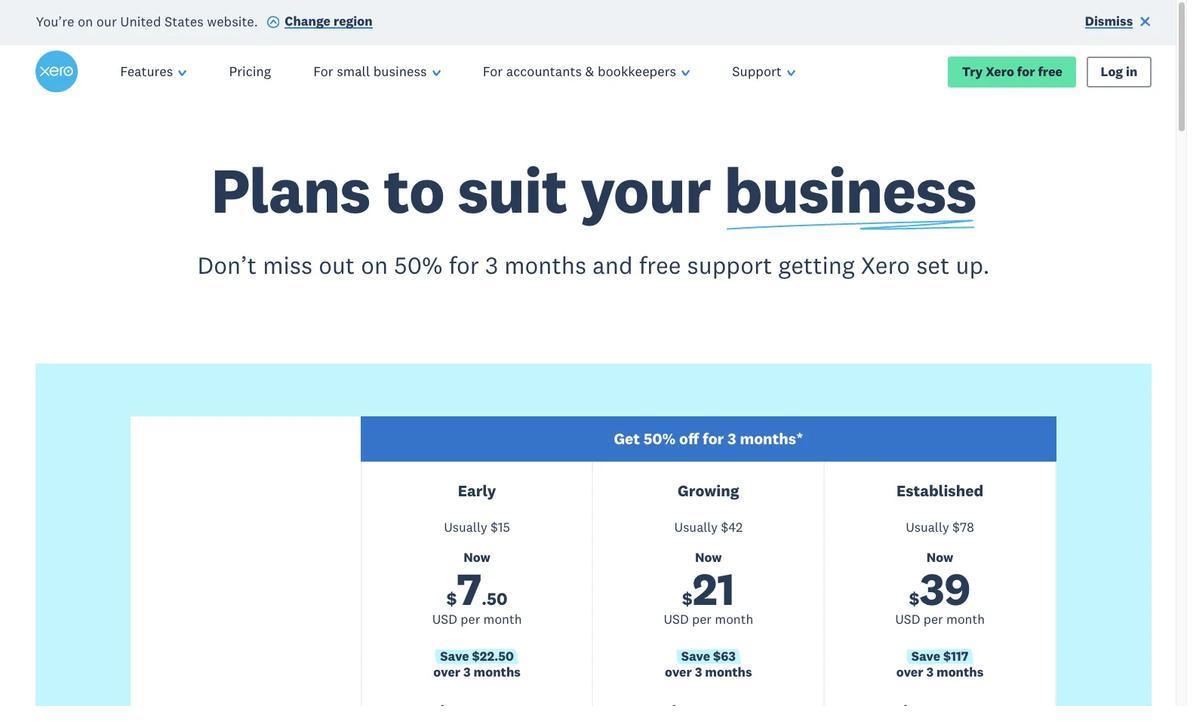 Task type: locate. For each thing, give the bounding box(es) containing it.
$117
[[943, 648, 969, 665]]

0 horizontal spatial business
[[373, 63, 427, 80]]

usd left 21
[[664, 611, 689, 628]]

$ 39
[[909, 561, 971, 617]]

3 usd from the left
[[895, 611, 920, 628]]

78
[[960, 519, 974, 536]]

2 usually from the left
[[674, 519, 718, 536]]

usd per month for 21
[[664, 611, 753, 628]]

for for for accountants & bookkeepers
[[483, 63, 503, 80]]

features button
[[99, 45, 208, 98]]

2 for from the left
[[483, 63, 503, 80]]

3 over 3 months from the left
[[896, 664, 984, 681]]

1 horizontal spatial free
[[1038, 63, 1063, 80]]

1 vertical spatial free
[[639, 250, 681, 280]]

free
[[1038, 63, 1063, 80], [639, 250, 681, 280]]

1 usually from the left
[[444, 519, 487, 536]]

$ up "save $117"
[[909, 588, 920, 610]]

2 horizontal spatial usually
[[906, 519, 949, 536]]

usd for 21
[[664, 611, 689, 628]]

bookkeepers
[[598, 63, 676, 80]]

0 horizontal spatial for
[[313, 63, 333, 80]]

don't
[[197, 250, 257, 280]]

usd per month down .
[[432, 611, 522, 628]]

over 3 months for 21
[[665, 664, 752, 681]]

3 usually from the left
[[906, 519, 949, 536]]

save for 7
[[440, 648, 469, 665]]

change
[[285, 13, 331, 29]]

over left $22.50
[[433, 664, 460, 681]]

1 now from the left
[[464, 549, 491, 566]]

$63
[[713, 648, 736, 665]]

15
[[498, 519, 510, 536]]

2 horizontal spatial for
[[1017, 63, 1035, 80]]

now down usually $ 42
[[695, 549, 722, 566]]

save left $63
[[681, 648, 710, 665]]

business
[[373, 63, 427, 80], [724, 150, 976, 230]]

$ down early
[[491, 519, 498, 536]]

usd up save $22.50
[[432, 611, 457, 628]]

change region
[[285, 13, 373, 29]]

free right and
[[639, 250, 681, 280]]

on
[[78, 12, 93, 29], [361, 250, 388, 280]]

0 vertical spatial on
[[78, 12, 93, 29]]

50% down to
[[394, 250, 443, 280]]

0 vertical spatial xero
[[986, 63, 1014, 80]]

$
[[491, 519, 498, 536], [721, 519, 729, 536], [953, 519, 960, 536], [447, 588, 457, 610], [682, 588, 693, 610], [909, 588, 920, 610]]

save
[[440, 648, 469, 665], [681, 648, 710, 665], [912, 648, 940, 665]]

1 horizontal spatial for
[[703, 429, 724, 449]]

try
[[962, 63, 983, 80]]

per up "save $117"
[[924, 611, 943, 628]]

2 horizontal spatial over
[[896, 664, 923, 681]]

off
[[679, 429, 699, 449]]

2 usd per month from the left
[[664, 611, 753, 628]]

3 over from the left
[[896, 664, 923, 681]]

you're
[[36, 12, 74, 29]]

for left 'small'
[[313, 63, 333, 80]]

3 usd per month from the left
[[895, 611, 985, 628]]

1 vertical spatial xero
[[861, 250, 910, 280]]

2 over from the left
[[665, 664, 692, 681]]

0 horizontal spatial now
[[464, 549, 491, 566]]

month up $63
[[715, 611, 753, 628]]

support
[[687, 250, 772, 280]]

1 horizontal spatial usd per month
[[664, 611, 753, 628]]

0 horizontal spatial usually
[[444, 519, 487, 536]]

over for 7
[[433, 664, 460, 681]]

for accountants & bookkeepers button
[[462, 45, 711, 98]]

0 horizontal spatial over
[[433, 664, 460, 681]]

1 for from the left
[[313, 63, 333, 80]]

usd
[[432, 611, 457, 628], [664, 611, 689, 628], [895, 611, 920, 628]]

support button
[[711, 45, 817, 98]]

$ 21
[[682, 561, 735, 617]]

on right out
[[361, 250, 388, 280]]

per up save $63
[[692, 611, 712, 628]]

plans
[[211, 150, 370, 230]]

1 horizontal spatial 50%
[[644, 429, 676, 449]]

over 3 months for 39
[[896, 664, 984, 681]]

now down usually $ 78
[[927, 549, 954, 566]]

months
[[504, 250, 586, 280], [474, 664, 521, 681], [705, 664, 752, 681], [937, 664, 984, 681]]

for
[[313, 63, 333, 80], [483, 63, 503, 80]]

$ down "growing"
[[721, 519, 729, 536]]

39
[[920, 561, 971, 617]]

2 over 3 months from the left
[[665, 664, 752, 681]]

usd per month up "save $117"
[[895, 611, 985, 628]]

0 horizontal spatial per
[[461, 611, 480, 628]]

2 vertical spatial for
[[703, 429, 724, 449]]

0 horizontal spatial usd per month
[[432, 611, 522, 628]]

for
[[1017, 63, 1035, 80], [449, 250, 479, 280], [703, 429, 724, 449]]

united
[[120, 12, 161, 29]]

1 horizontal spatial over
[[665, 664, 692, 681]]

per for 21
[[692, 611, 712, 628]]

xero
[[986, 63, 1014, 80], [861, 250, 910, 280]]

save left $22.50
[[440, 648, 469, 665]]

0 vertical spatial for
[[1017, 63, 1035, 80]]

50%
[[394, 250, 443, 280], [644, 429, 676, 449]]

month down the 50
[[483, 611, 522, 628]]

2 save from the left
[[681, 648, 710, 665]]

1 over from the left
[[433, 664, 460, 681]]

.
[[482, 588, 487, 610]]

3
[[485, 250, 498, 280], [728, 429, 736, 449], [463, 664, 471, 681], [695, 664, 702, 681], [926, 664, 934, 681]]

over left $63
[[665, 664, 692, 681]]

2 horizontal spatial now
[[927, 549, 954, 566]]

0 horizontal spatial over 3 months
[[433, 664, 521, 681]]

1 vertical spatial business
[[724, 150, 976, 230]]

for small business
[[313, 63, 427, 80]]

and
[[593, 250, 633, 280]]

usually down "growing"
[[674, 519, 718, 536]]

usually for 7
[[444, 519, 487, 536]]

2 month from the left
[[715, 611, 753, 628]]

getting
[[778, 250, 855, 280]]

1 usd from the left
[[432, 611, 457, 628]]

2 usd from the left
[[664, 611, 689, 628]]

21
[[693, 561, 735, 617]]

1 usd per month from the left
[[432, 611, 522, 628]]

now
[[464, 549, 491, 566], [695, 549, 722, 566], [927, 549, 954, 566]]

now for 39
[[927, 549, 954, 566]]

now down usually $ 15 at the left
[[464, 549, 491, 566]]

months for 21
[[705, 664, 752, 681]]

month up $117
[[946, 611, 985, 628]]

usd per month
[[432, 611, 522, 628], [664, 611, 753, 628], [895, 611, 985, 628]]

for right off
[[703, 429, 724, 449]]

usually for 21
[[674, 519, 718, 536]]

save left $117
[[912, 648, 940, 665]]

per
[[461, 611, 480, 628], [692, 611, 712, 628], [924, 611, 943, 628]]

1 horizontal spatial over 3 months
[[665, 664, 752, 681]]

1 month from the left
[[483, 611, 522, 628]]

3 per from the left
[[924, 611, 943, 628]]

region
[[333, 13, 373, 29]]

$ 7 . 50
[[447, 561, 508, 617]]

established
[[897, 481, 984, 501]]

1 per from the left
[[461, 611, 480, 628]]

0 horizontal spatial month
[[483, 611, 522, 628]]

to
[[383, 150, 444, 230]]

usd per month up save $63
[[664, 611, 753, 628]]

1 vertical spatial on
[[361, 250, 388, 280]]

early
[[458, 481, 496, 501]]

usd up "save $117"
[[895, 611, 920, 628]]

2 horizontal spatial month
[[946, 611, 985, 628]]

free left log
[[1038, 63, 1063, 80]]

1 save from the left
[[440, 648, 469, 665]]

1 horizontal spatial xero
[[986, 63, 1014, 80]]

2 per from the left
[[692, 611, 712, 628]]

usually for 39
[[906, 519, 949, 536]]

over
[[433, 664, 460, 681], [665, 664, 692, 681], [896, 664, 923, 681]]

0 horizontal spatial 50%
[[394, 250, 443, 280]]

2 horizontal spatial save
[[912, 648, 940, 665]]

now for 7
[[464, 549, 491, 566]]

1 horizontal spatial business
[[724, 150, 976, 230]]

for down plans to suit your
[[449, 250, 479, 280]]

1 horizontal spatial per
[[692, 611, 712, 628]]

0 horizontal spatial save
[[440, 648, 469, 665]]

usually
[[444, 519, 487, 536], [674, 519, 718, 536], [906, 519, 949, 536]]

on left our at the top left
[[78, 12, 93, 29]]

1 horizontal spatial for
[[483, 63, 503, 80]]

0 horizontal spatial for
[[449, 250, 479, 280]]

save $22.50
[[440, 648, 514, 665]]

dismiss button
[[1085, 12, 1152, 33]]

usually down early
[[444, 519, 487, 536]]

xero left set at the right top of page
[[861, 250, 910, 280]]

for for for small business
[[313, 63, 333, 80]]

2 now from the left
[[695, 549, 722, 566]]

0 horizontal spatial usd
[[432, 611, 457, 628]]

3 now from the left
[[927, 549, 954, 566]]

save for 39
[[912, 648, 940, 665]]

over 3 months for 7
[[433, 664, 521, 681]]

0 vertical spatial business
[[373, 63, 427, 80]]

save $63
[[681, 648, 736, 665]]

usd for 39
[[895, 611, 920, 628]]

2 horizontal spatial usd per month
[[895, 611, 985, 628]]

1 over 3 months from the left
[[433, 664, 521, 681]]

month for 7
[[483, 611, 522, 628]]

$ up save $63
[[682, 588, 693, 610]]

xero right try
[[986, 63, 1014, 80]]

over left $117
[[896, 664, 923, 681]]

$ left .
[[447, 588, 457, 610]]

per up save $22.50
[[461, 611, 480, 628]]

3 month from the left
[[946, 611, 985, 628]]

2 horizontal spatial usd
[[895, 611, 920, 628]]

miss
[[263, 250, 313, 280]]

for left accountants
[[483, 63, 503, 80]]

0 vertical spatial free
[[1038, 63, 1063, 80]]

3 for 7
[[463, 664, 471, 681]]

&
[[585, 63, 594, 80]]

1 horizontal spatial usd
[[664, 611, 689, 628]]

for right try
[[1017, 63, 1035, 80]]

$ inside $ 7 . 50
[[447, 588, 457, 610]]

2 horizontal spatial per
[[924, 611, 943, 628]]

save for 21
[[681, 648, 710, 665]]

usually down established
[[906, 519, 949, 536]]

log
[[1101, 63, 1123, 80]]

1 horizontal spatial usually
[[674, 519, 718, 536]]

plans to suit your
[[211, 150, 724, 230]]

2 horizontal spatial over 3 months
[[896, 664, 984, 681]]

3 save from the left
[[912, 648, 940, 665]]

50% left off
[[644, 429, 676, 449]]

month
[[483, 611, 522, 628], [715, 611, 753, 628], [946, 611, 985, 628]]

dismiss
[[1085, 13, 1133, 29]]

1 horizontal spatial month
[[715, 611, 753, 628]]

1 horizontal spatial save
[[681, 648, 710, 665]]

pricing
[[229, 63, 271, 80]]

over 3 months
[[433, 664, 521, 681], [665, 664, 752, 681], [896, 664, 984, 681]]

1 vertical spatial 50%
[[644, 429, 676, 449]]

1 horizontal spatial now
[[695, 549, 722, 566]]

you're on our united states website.
[[36, 12, 258, 29]]



Task type: vqa. For each thing, say whether or not it's contained in the screenshot.
For to the left
yes



Task type: describe. For each thing, give the bounding box(es) containing it.
change region button
[[266, 12, 373, 33]]

0 horizontal spatial free
[[639, 250, 681, 280]]

log in link
[[1087, 56, 1152, 87]]

suit
[[458, 150, 567, 230]]

small
[[337, 63, 370, 80]]

50
[[487, 588, 508, 610]]

3 for 21
[[695, 664, 702, 681]]

per for 7
[[461, 611, 480, 628]]

log in
[[1101, 63, 1138, 80]]

$ down established
[[953, 519, 960, 536]]

0 horizontal spatial on
[[78, 12, 93, 29]]

try xero for free link
[[948, 56, 1076, 87]]

xero inside try xero for free link
[[986, 63, 1014, 80]]

try xero for free
[[962, 63, 1063, 80]]

usd for 7
[[432, 611, 457, 628]]

months for 39
[[937, 664, 984, 681]]

per for 39
[[924, 611, 943, 628]]

3 for 39
[[926, 664, 934, 681]]

up.
[[956, 250, 990, 280]]

support
[[732, 63, 782, 80]]

accountants
[[506, 63, 582, 80]]

out
[[319, 250, 355, 280]]

pricing link
[[208, 45, 292, 98]]

for accountants & bookkeepers
[[483, 63, 676, 80]]

for small business button
[[292, 45, 462, 98]]

xero homepage image
[[36, 51, 78, 93]]

42
[[729, 519, 743, 536]]

usually $ 15
[[444, 519, 510, 536]]

don't miss out on 50% for 3 months and free support getting xero set up.
[[197, 250, 990, 280]]

usually $ 42
[[674, 519, 743, 536]]

months*
[[740, 429, 803, 449]]

our
[[96, 12, 117, 29]]

usd per month for 39
[[895, 611, 985, 628]]

website.
[[207, 12, 258, 29]]

usually $ 78
[[906, 519, 974, 536]]

1 vertical spatial for
[[449, 250, 479, 280]]

$ inside $ 21
[[682, 588, 693, 610]]

get
[[614, 429, 640, 449]]

$22.50
[[472, 648, 514, 665]]

1 horizontal spatial on
[[361, 250, 388, 280]]

months for 7
[[474, 664, 521, 681]]

set
[[916, 250, 950, 280]]

0 vertical spatial 50%
[[394, 250, 443, 280]]

growing
[[678, 481, 739, 501]]

month for 39
[[946, 611, 985, 628]]

business inside dropdown button
[[373, 63, 427, 80]]

your
[[580, 150, 711, 230]]

features
[[120, 63, 173, 80]]

usd per month for 7
[[432, 611, 522, 628]]

$ inside $ 39
[[909, 588, 920, 610]]

over for 39
[[896, 664, 923, 681]]

now for 21
[[695, 549, 722, 566]]

get 50% off for 3 months*
[[614, 429, 803, 449]]

7
[[457, 561, 482, 617]]

save $117
[[912, 648, 969, 665]]

in
[[1126, 63, 1138, 80]]

over for 21
[[665, 664, 692, 681]]

states
[[165, 12, 204, 29]]

0 horizontal spatial xero
[[861, 250, 910, 280]]

month for 21
[[715, 611, 753, 628]]



